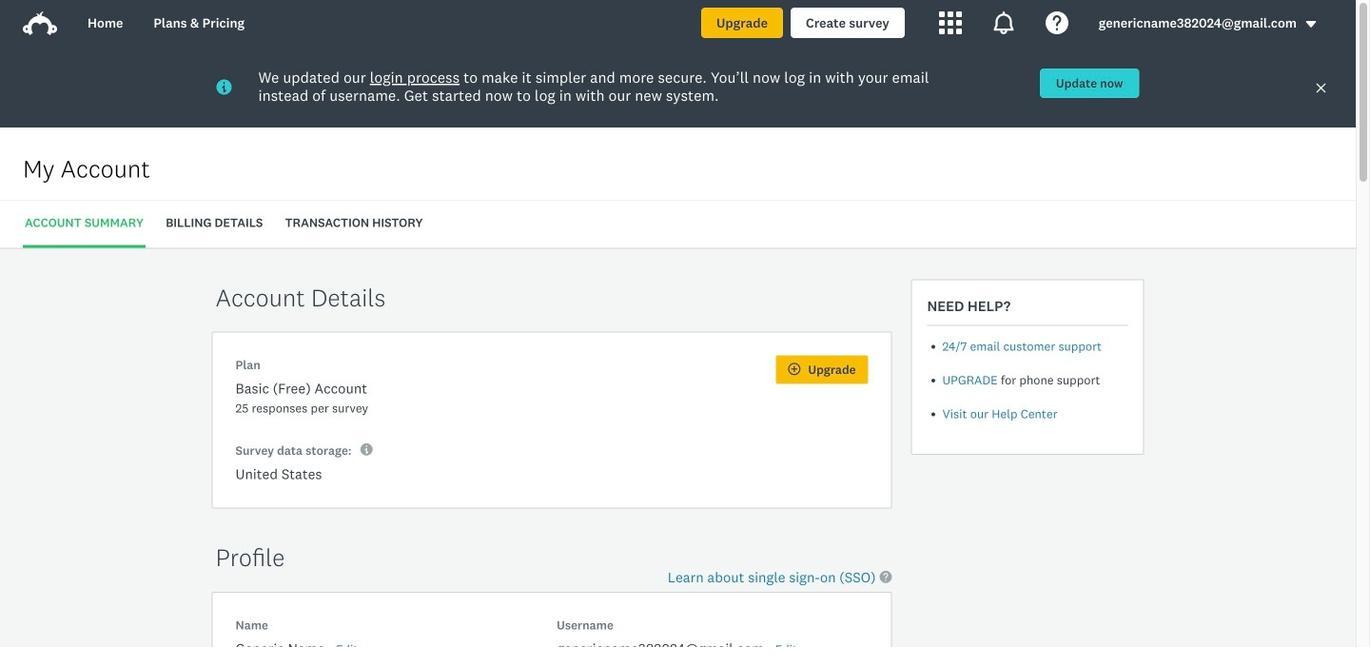 Task type: vqa. For each thing, say whether or not it's contained in the screenshot.
the bottom Warning image
no



Task type: locate. For each thing, give the bounding box(es) containing it.
x image
[[1316, 82, 1328, 94]]

1 products icon image from the left
[[939, 11, 962, 34]]

products icon image
[[939, 11, 962, 34], [993, 11, 1016, 34]]

0 horizontal spatial products icon image
[[939, 11, 962, 34]]

1 horizontal spatial products icon image
[[993, 11, 1016, 34]]

help icon image
[[1046, 11, 1069, 34]]



Task type: describe. For each thing, give the bounding box(es) containing it.
dropdown arrow image
[[1305, 18, 1319, 31]]

surveymonkey logo image
[[23, 11, 57, 35]]

2 products icon image from the left
[[993, 11, 1016, 34]]



